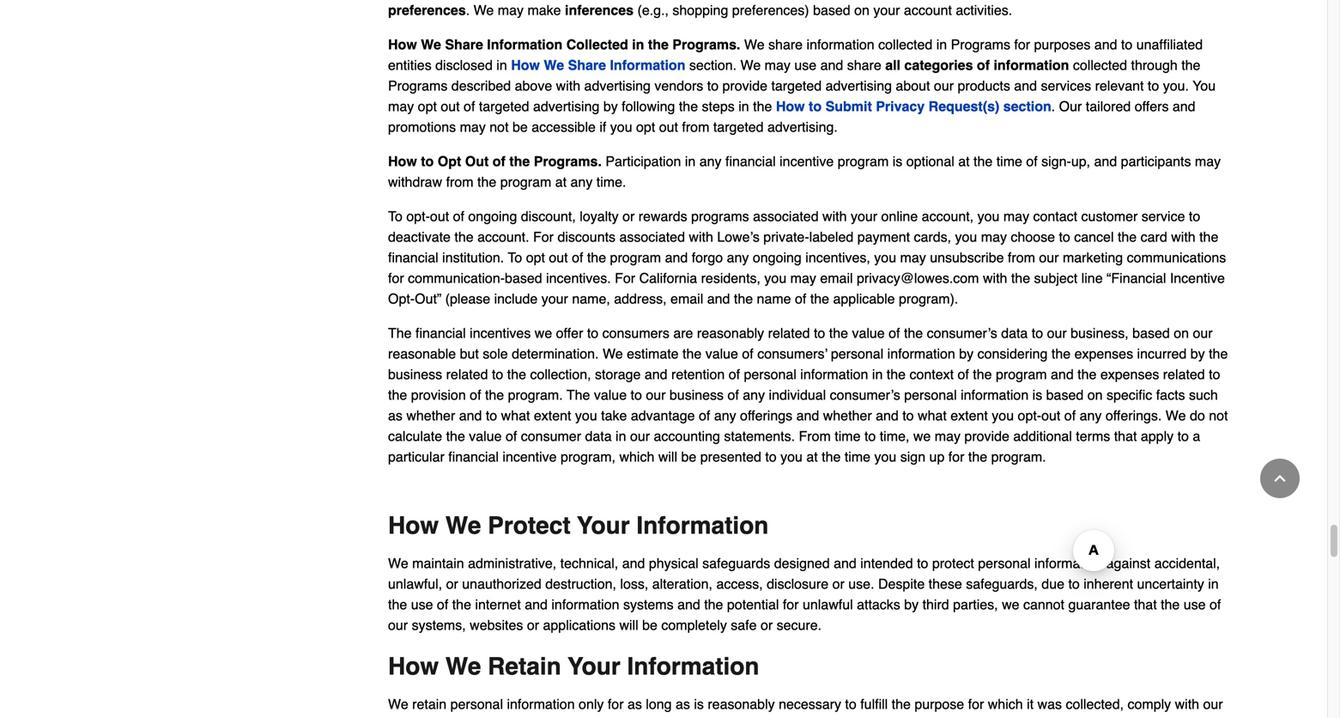Task type: locate. For each thing, give the bounding box(es) containing it.
be
[[513, 119, 528, 135], [682, 449, 697, 465], [643, 617, 658, 633]]

use down uncertainty
[[1184, 597, 1207, 612]]

name,
[[572, 291, 611, 307]]

for inside the we share information collected in programs for purposes and to unaffiliated entities disclosed in
[[1015, 36, 1031, 52]]

unaffiliated
[[1137, 36, 1204, 52]]

and inside the we share information collected in programs for purposes and to unaffiliated entities disclosed in
[[1095, 36, 1118, 52]]

by right incurred
[[1191, 346, 1206, 362]]

address,
[[614, 291, 667, 307]]

2 whether from the left
[[824, 408, 872, 423]]

in up described
[[497, 57, 507, 73]]

be up how to opt out of the programs.
[[513, 119, 528, 135]]

0 horizontal spatial from
[[446, 174, 474, 190]]

we inside the we share information collected in programs for purposes and to unaffiliated entities disclosed in
[[745, 36, 765, 52]]

tailored
[[1087, 98, 1132, 114]]

0 vertical spatial email
[[821, 270, 854, 286]]

and inside collected through the programs described above with advertising vendors to provide targeted advertising about our products and services relevant to you. you may opt out of targeted advertising by following the steps in the
[[1015, 78, 1038, 94]]

opt- inside to opt-out of ongoing discount, loyalty or rewards programs associated with your online account, you may contact customer service to deactivate the account. for discounts associated with lowe's private-labeled payment cards, you may choose to cancel the card with the financial institution. to opt out of the program and forgo any ongoing incentives, you may unsubscribe from our marketing communications for communication-based incentives. for california residents, you may email privacy@lowes.com with the subject line "financial incentive opt-out" (please include your name, address, email and the name of the applicable program).
[[407, 208, 430, 224]]

2 horizontal spatial be
[[682, 449, 697, 465]]

our right comply
[[1204, 696, 1224, 712]]

secure.
[[777, 617, 822, 633]]

may
[[498, 2, 524, 18], [765, 57, 791, 73], [388, 98, 414, 114], [460, 119, 486, 135], [1196, 153, 1222, 169], [1004, 208, 1030, 224], [982, 229, 1008, 245], [901, 249, 927, 265], [791, 270, 817, 286], [935, 428, 961, 444]]

2 horizontal spatial from
[[1008, 249, 1036, 265]]

targeted down how we share information section. we may use and share all categories of information
[[772, 78, 822, 94]]

1 vertical spatial consumer's
[[830, 387, 901, 403]]

may up promotions on the left
[[388, 98, 414, 114]]

information
[[807, 36, 875, 52], [994, 57, 1070, 73], [888, 346, 956, 362], [801, 366, 869, 382], [961, 387, 1029, 403], [1035, 555, 1103, 571], [552, 597, 620, 612], [507, 696, 575, 712]]

2 vertical spatial your
[[542, 291, 569, 307]]

our
[[1060, 98, 1083, 114]]

from inside to opt-out of ongoing discount, loyalty or rewards programs associated with your online account, you may contact customer service to deactivate the account. for discounts associated with lowe's private-labeled payment cards, you may choose to cancel the card with the financial institution. to opt out of the program and forgo any ongoing incentives, you may unsubscribe from our marketing communications for communication-based incentives. for california residents, you may email privacy@lowes.com with the subject line "financial incentive opt-out" (please include your name, address, email and the name of the applicable program).
[[1008, 249, 1036, 265]]

targeted down described
[[479, 98, 530, 114]]

data up considering
[[1002, 325, 1029, 341]]

1 horizontal spatial to
[[508, 249, 523, 265]]

above
[[515, 78, 553, 94]]

access,
[[717, 576, 763, 592]]

1 vertical spatial email
[[671, 291, 704, 307]]

may inside the financial incentives we offer to consumers are reasonably related to the value of the consumer's data to our business, based on our reasonable but sole determination. we estimate the value of consumers' personal information by considering the expenses incurred by the business related to the collection, storage and retention of personal information in the context of the program and the expenses related to the provision of the program. the value to our business of any individual consumer's personal information is based on specific facts such as whether and to what extent you take advantage of any offerings and whether and to what extent you opt-out of any offerings. we do not calculate the value of consumer data in our accounting statements. from time to time, we may provide additional terms that apply to a particular financial incentive program, which will be presented to you at the time you sign up for the program.
[[935, 428, 961, 444]]

"financial
[[1107, 270, 1167, 286]]

with inside collected through the programs described above with advertising vendors to provide targeted advertising about our products and services relevant to you. you may opt out of targeted advertising by following the steps in the
[[556, 78, 581, 94]]

any down steps
[[700, 153, 722, 169]]

as up 'calculate'
[[388, 408, 403, 423]]

information
[[487, 36, 563, 52], [610, 57, 686, 73], [637, 512, 769, 539], [628, 653, 760, 680]]

or right "websites"
[[527, 617, 540, 633]]

1 vertical spatial not
[[1210, 408, 1229, 423]]

may right "participants"
[[1196, 153, 1222, 169]]

incentive down consumer
[[503, 449, 557, 465]]

participation
[[606, 153, 682, 169]]

0 horizontal spatial targeted
[[479, 98, 530, 114]]

program up california
[[610, 249, 662, 265]]

and inside participation in any financial incentive program is optional at the time of sign-up, and participants may withdraw from the program at any time.
[[1095, 153, 1118, 169]]

0 vertical spatial .
[[466, 2, 470, 18]]

private-
[[764, 229, 810, 245]]

with
[[556, 78, 581, 94], [823, 208, 847, 224], [689, 229, 714, 245], [1172, 229, 1196, 245], [984, 270, 1008, 286], [1176, 696, 1200, 712]]

how for how we retain your information
[[388, 653, 439, 680]]

0 vertical spatial targeted
[[772, 78, 822, 94]]

1 vertical spatial that
[[1135, 597, 1158, 612]]

1 vertical spatial retention
[[1053, 717, 1106, 718]]

that
[[1115, 428, 1138, 444], [1135, 597, 1158, 612]]

0 horizontal spatial share
[[445, 36, 484, 52]]

financial inside participation in any financial incentive program is optional at the time of sign-up, and participants may withdraw from the program at any time.
[[726, 153, 776, 169]]

potential
[[728, 597, 779, 612]]

rewards
[[639, 208, 688, 224]]

share
[[445, 36, 484, 52], [568, 57, 607, 73]]

2 horizontal spatial targeted
[[772, 78, 822, 94]]

of
[[978, 57, 990, 73], [464, 98, 475, 114], [493, 153, 506, 169], [1027, 153, 1038, 169], [453, 208, 465, 224], [572, 249, 584, 265], [795, 291, 807, 307], [889, 325, 901, 341], [743, 346, 754, 362], [729, 366, 741, 382], [958, 366, 970, 382], [470, 387, 482, 403], [728, 387, 739, 403], [699, 408, 711, 423], [1065, 408, 1077, 423], [506, 428, 517, 444], [437, 597, 449, 612], [1210, 597, 1222, 612], [1015, 717, 1026, 718], [1110, 717, 1122, 718]]

1 horizontal spatial data
[[1002, 325, 1029, 341]]

what down context
[[918, 408, 947, 423]]

and inside . our tailored offers and promotions may not be accessible if you opt out from targeted advertising.
[[1173, 98, 1196, 114]]

0 vertical spatial will
[[659, 449, 678, 465]]

what up consumer
[[501, 408, 530, 423]]

entities
[[388, 57, 432, 73]]

optional
[[907, 153, 955, 169]]

information up how we share information section. we may use and share all categories of information
[[807, 36, 875, 52]]

2 horizontal spatial on
[[1174, 325, 1190, 341]]

0 horizontal spatial for
[[533, 229, 554, 245]]

0 horizontal spatial use
[[411, 597, 433, 612]]

whether down the provision
[[407, 408, 456, 423]]

targeted down steps
[[714, 119, 764, 135]]

the
[[388, 325, 412, 341], [567, 387, 591, 403]]

out
[[441, 98, 460, 114], [660, 119, 679, 135], [430, 208, 449, 224], [549, 249, 568, 265], [1042, 408, 1061, 423]]

programs inside the we share information collected in programs for purposes and to unaffiliated entities disclosed in
[[951, 36, 1011, 52]]

will inside the financial incentives we offer to consumers are reasonably related to the value of the consumer's data to our business, based on our reasonable but sole determination. we estimate the value of consumers' personal information by considering the expenses incurred by the business related to the collection, storage and retention of personal information in the context of the program and the expenses related to the provision of the program. the value to our business of any individual consumer's personal information is based on specific facts such as whether and to what extent you take advantage of any offerings and whether and to what extent you opt-out of any offerings. we do not calculate the value of consumer data in our accounting statements. from time to time, we may provide additional terms that apply to a particular financial incentive program, which will be presented to you at the time you sign up for the program.
[[659, 449, 678, 465]]

incurred
[[1138, 346, 1187, 362]]

your up payment
[[851, 208, 878, 224]]

personal
[[831, 346, 884, 362], [744, 366, 797, 382], [905, 387, 958, 403], [979, 555, 1031, 571], [451, 696, 503, 712]]

consumer's
[[927, 325, 998, 341], [830, 387, 901, 403]]

incentive down advertising.
[[780, 153, 834, 169]]

0 horizontal spatial business
[[388, 366, 443, 382]]

1 horizontal spatial share
[[568, 57, 607, 73]]

1 horizontal spatial .
[[1052, 98, 1056, 114]]

how we share information section. we may use and share all categories of information
[[511, 57, 1070, 73]]

by
[[604, 98, 618, 114], [960, 346, 974, 362], [1191, 346, 1206, 362], [905, 597, 919, 612]]

incentives.
[[546, 270, 611, 286]]

reasonable
[[388, 346, 456, 362]]

out up incentives.
[[549, 249, 568, 265]]

1 vertical spatial at
[[556, 174, 567, 190]]

we inside the we maintain administrative, technical, and physical safeguards designed and intended to protect personal information against accidental, unlawful, or unauthorized destruction, loss, alteration, access, disclosure or use. despite these safeguards, due to inherent uncertainty in the use of the internet and information systems and the potential for unlawful attacks by third parties, we cannot guarantee that the use of our systems, websites or applications will be completely safe or secure.
[[1003, 597, 1020, 612]]

1 vertical spatial .
[[1052, 98, 1056, 114]]

1 horizontal spatial from
[[682, 119, 710, 135]]

0 vertical spatial the
[[388, 325, 412, 341]]

. inside . our tailored offers and promotions may not be accessible if you opt out from targeted advertising.
[[1052, 98, 1056, 114]]

is inside participation in any financial incentive program is optional at the time of sign-up, and participants may withdraw from the program at any time.
[[893, 153, 903, 169]]

and up section
[[1015, 78, 1038, 94]]

programs. up section.
[[673, 36, 741, 52]]

how we share information link
[[511, 57, 686, 73]]

out inside the financial incentives we offer to consumers are reasonably related to the value of the consumer's data to our business, based on our reasonable but sole determination. we estimate the value of consumers' personal information by considering the expenses incurred by the business related to the collection, storage and retention of personal information in the context of the program and the expenses related to the provision of the program. the value to our business of any individual consumer's personal information is based on specific facts such as whether and to what extent you take advantage of any offerings and whether and to what extent you opt-out of any offerings. we do not calculate the value of consumer data in our accounting statements. from time to time, we may provide additional terms that apply to a particular financial incentive program, which will be presented to you at the time you sign up for the program.
[[1042, 408, 1061, 423]]

2 vertical spatial at
[[807, 449, 818, 465]]

any
[[700, 153, 722, 169], [571, 174, 593, 190], [727, 249, 749, 265], [743, 387, 765, 403], [715, 408, 737, 423], [1080, 408, 1102, 423]]

1 horizontal spatial associated
[[753, 208, 819, 224]]

. our tailored offers and promotions may not be accessible if you opt out from targeted advertising.
[[388, 98, 1196, 135]]

activities.
[[956, 2, 1013, 18]]

1 horizontal spatial incentive
[[780, 153, 834, 169]]

the up reasonable
[[388, 325, 412, 341]]

your down incentives.
[[542, 291, 569, 307]]

1 vertical spatial program.
[[992, 449, 1047, 465]]

0 horizontal spatial to
[[388, 208, 403, 224]]

and right up,
[[1095, 153, 1118, 169]]

how for how to opt out of the programs.
[[388, 153, 417, 169]]

0 horizontal spatial the
[[388, 325, 412, 341]]

time left sign-
[[997, 153, 1023, 169]]

personal up "obligations,"
[[451, 696, 503, 712]]

provision
[[411, 387, 466, 403]]

by inside the we maintain administrative, technical, and physical safeguards designed and intended to protect personal information against accidental, unlawful, or unauthorized destruction, loss, alteration, access, disclosure or use. despite these safeguards, due to inherent uncertainty in the use of the internet and information systems and the potential for unlawful attacks by third parties, we cannot guarantee that the use of our systems, websites or applications will be completely safe or secure.
[[905, 597, 919, 612]]

how we share information collected in the programs.
[[388, 36, 741, 52]]

0 horizontal spatial programs
[[388, 78, 448, 94]]

our
[[935, 78, 954, 94], [1040, 249, 1060, 265], [1048, 325, 1068, 341], [1194, 325, 1213, 341], [646, 387, 666, 403], [630, 428, 650, 444], [388, 617, 408, 633], [1204, 696, 1224, 712], [678, 717, 698, 718]]

1 vertical spatial your
[[568, 653, 621, 680]]

choose
[[1011, 229, 1056, 245]]

information up vendors on the top
[[610, 57, 686, 73]]

how for how we protect your information
[[388, 512, 439, 539]]

program).
[[899, 291, 959, 307]]

0 horizontal spatial consumer's
[[830, 387, 901, 403]]

retention down collected,
[[1053, 717, 1106, 718]]

in up categories
[[937, 36, 948, 52]]

2 vertical spatial on
[[1088, 387, 1103, 403]]

1 whether from the left
[[407, 408, 456, 423]]

any inside to opt-out of ongoing discount, loyalty or rewards programs associated with your online account, you may contact customer service to deactivate the account. for discounts associated with lowe's private-labeled payment cards, you may choose to cancel the card with the financial institution. to opt out of the program and forgo any ongoing incentives, you may unsubscribe from our marketing communications for communication-based incentives. for california residents, you may email privacy@lowes.com with the subject line "financial incentive opt-out" (please include your name, address, email and the name of the applicable program).
[[727, 249, 749, 265]]

in right the participation
[[685, 153, 696, 169]]

0 horizontal spatial data
[[585, 428, 612, 444]]

extent down context
[[951, 408, 989, 423]]

our left systems,
[[388, 617, 408, 633]]

expenses down the business,
[[1075, 346, 1134, 362]]

be inside the financial incentives we offer to consumers are reasonably related to the value of the consumer's data to our business, based on our reasonable but sole determination. we estimate the value of consumers' personal information by considering the expenses incurred by the business related to the collection, storage and retention of personal information in the context of the program and the expenses related to the provision of the program. the value to our business of any individual consumer's personal information is based on specific facts such as whether and to what extent you take advantage of any offerings and whether and to what extent you opt-out of any offerings. we do not calculate the value of consumer data in our accounting statements. from time to time, we may provide additional terms that apply to a particular financial incentive program, which will be presented to you at the time you sign up for the program.
[[682, 449, 697, 465]]

data up program,
[[585, 428, 612, 444]]

applicable
[[834, 291, 896, 307]]

share for how we share information collected in the programs.
[[445, 36, 484, 52]]

1 horizontal spatial provide
[[965, 428, 1010, 444]]

data
[[1002, 325, 1029, 341], [585, 428, 612, 444]]

in down accidental,
[[1209, 576, 1220, 592]]

and inside we retain personal information only for as long as is reasonably necessary to fulfill the purpose for which it was collected, comply with our legal obligations, resolve disputes, and enforce our agreements. to determine the appropriate duration of the retention of persona
[[601, 717, 624, 718]]

will
[[659, 449, 678, 465], [620, 617, 639, 633]]

0 vertical spatial which
[[620, 449, 655, 465]]

2 vertical spatial be
[[643, 617, 658, 633]]

retention down are
[[672, 366, 725, 382]]

2 horizontal spatial to
[[782, 717, 796, 718]]

duration
[[961, 717, 1011, 718]]

email
[[821, 270, 854, 286], [671, 291, 704, 307]]

whether up from
[[824, 408, 872, 423]]

facts
[[1157, 387, 1186, 403]]

incentive inside the financial incentives we offer to consumers are reasonably related to the value of the consumer's data to our business, based on our reasonable but sole determination. we estimate the value of consumers' personal information by considering the expenses incurred by the business related to the collection, storage and retention of personal information in the context of the program and the expenses related to the provision of the program. the value to our business of any individual consumer's personal information is based on specific facts such as whether and to what extent you take advantage of any offerings and whether and to what extent you opt-out of any offerings. we do not calculate the value of consumer data in our accounting statements. from time to time, we may provide additional terms that apply to a particular financial incentive program, which will be presented to you at the time you sign up for the program.
[[503, 449, 557, 465]]

0 horizontal spatial provide
[[723, 78, 768, 94]]

not
[[490, 119, 509, 135], [1210, 408, 1229, 423]]

program. down collection,
[[508, 387, 563, 403]]

extent
[[534, 408, 572, 423], [951, 408, 989, 423]]

0 vertical spatial consumer's
[[927, 325, 998, 341]]

how up above
[[511, 57, 540, 73]]

2 what from the left
[[918, 408, 947, 423]]

following
[[622, 98, 676, 114]]

0 vertical spatial that
[[1115, 428, 1138, 444]]

email down incentives,
[[821, 270, 854, 286]]

how up retain
[[388, 653, 439, 680]]

chevron up image
[[1272, 470, 1289, 487]]

. left our
[[1052, 98, 1056, 114]]

sign
[[901, 449, 926, 465]]

opt- up additional
[[1018, 408, 1042, 423]]

1 horizontal spatial will
[[659, 449, 678, 465]]

opt up promotions on the left
[[418, 98, 437, 114]]

information inside we retain personal information only for as long as is reasonably necessary to fulfill the purpose for which it was collected, comply with our legal obligations, resolve disputes, and enforce our agreements. to determine the appropriate duration of the retention of persona
[[507, 696, 575, 712]]

1 vertical spatial which
[[989, 696, 1024, 712]]

0 vertical spatial opt
[[418, 98, 437, 114]]

1 horizontal spatial extent
[[951, 408, 989, 423]]

1 horizontal spatial programs
[[951, 36, 1011, 52]]

0 vertical spatial for
[[533, 229, 554, 245]]

at down from
[[807, 449, 818, 465]]

we up determination.
[[535, 325, 553, 341]]

privacy@lowes.com
[[857, 270, 980, 286]]

0 vertical spatial from
[[682, 119, 710, 135]]

how up withdraw
[[388, 153, 417, 169]]

at inside the financial incentives we offer to consumers are reasonably related to the value of the consumer's data to our business, based on our reasonable but sole determination. we estimate the value of consumers' personal information by considering the expenses incurred by the business related to the collection, storage and retention of personal information in the context of the program and the expenses related to the provision of the program. the value to our business of any individual consumer's personal information is based on specific facts such as whether and to what extent you take advantage of any offerings and whether and to what extent you opt-out of any offerings. we do not calculate the value of consumer data in our accounting statements. from time to time, we may provide additional terms that apply to a particular financial incentive program, which will be presented to you at the time you sign up for the program.
[[807, 449, 818, 465]]

we
[[474, 2, 494, 18], [421, 36, 441, 52], [745, 36, 765, 52], [544, 57, 564, 73], [741, 57, 761, 73], [603, 346, 623, 362], [1166, 408, 1187, 423], [446, 512, 481, 539], [388, 555, 409, 571], [446, 653, 481, 680], [388, 696, 409, 712]]

advertising up submit
[[826, 78, 893, 94]]

business up "advantage"
[[670, 387, 724, 403]]

websites
[[470, 617, 523, 633]]

how up "maintain"
[[388, 512, 439, 539]]

0 vertical spatial on
[[855, 2, 870, 18]]

0 vertical spatial collected
[[879, 36, 933, 52]]

for inside to opt-out of ongoing discount, loyalty or rewards programs associated with your online account, you may contact customer service to deactivate the account. for discounts associated with lowe's private-labeled payment cards, you may choose to cancel the card with the financial institution. to opt out of the program and forgo any ongoing incentives, you may unsubscribe from our marketing communications for communication-based incentives. for california residents, you may email privacy@lowes.com with the subject line "financial incentive opt-out" (please include your name, address, email and the name of the applicable program).
[[388, 270, 404, 286]]

your for retain
[[568, 653, 621, 680]]

consumer's up time,
[[830, 387, 901, 403]]

program,
[[561, 449, 616, 465]]

1 vertical spatial expenses
[[1101, 366, 1160, 382]]

by inside collected through the programs described above with advertising vendors to provide targeted advertising about our products and services relevant to you. you may opt out of targeted advertising by following the steps in the
[[604, 98, 618, 114]]

storage
[[595, 366, 641, 382]]

2 horizontal spatial is
[[1033, 387, 1043, 403]]

provide inside the financial incentives we offer to consumers are reasonably related to the value of the consumer's data to our business, based on our reasonable but sole determination. we estimate the value of consumers' personal information by considering the expenses incurred by the business related to the collection, storage and retention of personal information in the context of the program and the expenses related to the provision of the program. the value to our business of any individual consumer's personal information is based on specific facts such as whether and to what extent you take advantage of any offerings and whether and to what extent you opt-out of any offerings. we do not calculate the value of consumer data in our accounting statements. from time to time, we may provide additional terms that apply to a particular financial incentive program, which will be presented to you at the time you sign up for the program.
[[965, 428, 1010, 444]]

. up disclosed
[[466, 2, 470, 18]]

related up consumers'
[[769, 325, 811, 341]]

services
[[1042, 78, 1092, 94]]

california
[[640, 270, 698, 286]]

2 vertical spatial we
[[1003, 597, 1020, 612]]

0 horizontal spatial we
[[535, 325, 553, 341]]

of inside participation in any financial incentive program is optional at the time of sign-up, and participants may withdraw from the program at any time.
[[1027, 153, 1038, 169]]

1 horizontal spatial business
[[670, 387, 724, 403]]

we retain personal information only for as long as is reasonably necessary to fulfill the purpose for which it was collected, comply with our legal obligations, resolve disputes, and enforce our agreements. to determine the appropriate duration of the retention of persona
[[388, 696, 1228, 718]]

necessary
[[779, 696, 842, 712]]

1 vertical spatial to
[[508, 249, 523, 265]]

1 horizontal spatial program.
[[992, 449, 1047, 465]]

is up additional
[[1033, 387, 1043, 403]]

0 horizontal spatial not
[[490, 119, 509, 135]]

0 vertical spatial share
[[769, 36, 803, 52]]

0 horizontal spatial opt-
[[407, 208, 430, 224]]

in down (e.g.,
[[632, 36, 645, 52]]

and up relevant
[[1095, 36, 1118, 52]]

consumers'
[[758, 346, 828, 362]]

2 horizontal spatial we
[[1003, 597, 1020, 612]]

2 vertical spatial is
[[694, 696, 704, 712]]

0 vertical spatial at
[[959, 153, 970, 169]]

2 horizontal spatial related
[[1164, 366, 1206, 382]]

reasonably up the agreements.
[[708, 696, 775, 712]]

as inside the financial incentives we offer to consumers are reasonably related to the value of the consumer's data to our business, based on our reasonable but sole determination. we estimate the value of consumers' personal information by considering the expenses incurred by the business related to the collection, storage and retention of personal information in the context of the program and the expenses related to the provision of the program. the value to our business of any individual consumer's personal information is based on specific facts such as whether and to what extent you take advantage of any offerings and whether and to what extent you opt-out of any offerings. we do not calculate the value of consumer data in our accounting statements. from time to time, we may provide additional terms that apply to a particular financial incentive program, which will be presented to you at the time you sign up for the program.
[[388, 408, 403, 423]]

retention inside we retain personal information only for as long as is reasonably necessary to fulfill the purpose for which it was collected, comply with our legal obligations, resolve disputes, and enforce our agreements. to determine the appropriate duration of the retention of persona
[[1053, 717, 1106, 718]]

destruction,
[[546, 576, 617, 592]]

you.
[[1164, 78, 1190, 94]]

ongoing up account.
[[469, 208, 517, 224]]

financial down the deactivate
[[388, 249, 439, 265]]

0 vertical spatial is
[[893, 153, 903, 169]]

1 vertical spatial data
[[585, 428, 612, 444]]

1 horizontal spatial is
[[893, 153, 903, 169]]

protect
[[488, 512, 571, 539]]

but
[[460, 346, 479, 362]]

you
[[1193, 78, 1217, 94]]

which up "duration"
[[989, 696, 1024, 712]]

1 vertical spatial from
[[446, 174, 474, 190]]

0 horizontal spatial is
[[694, 696, 704, 712]]

1 horizontal spatial whether
[[824, 408, 872, 423]]

with right above
[[556, 78, 581, 94]]

safeguards
[[703, 555, 771, 571]]

1 horizontal spatial as
[[628, 696, 642, 712]]

2 horizontal spatial opt
[[637, 119, 656, 135]]

at
[[959, 153, 970, 169], [556, 174, 567, 190], [807, 449, 818, 465]]

our inside collected through the programs described above with advertising vendors to provide targeted advertising about our products and services relevant to you. you may opt out of targeted advertising by following the steps in the
[[935, 78, 954, 94]]

what
[[501, 408, 530, 423], [918, 408, 947, 423]]

any down lowe's
[[727, 249, 749, 265]]

based inside to opt-out of ongoing discount, loyalty or rewards programs associated with your online account, you may contact customer service to deactivate the account. for discounts associated with lowe's private-labeled payment cards, you may choose to cancel the card with the financial institution. to opt out of the program and forgo any ongoing incentives, you may unsubscribe from our marketing communications for communication-based incentives. for california residents, you may email privacy@lowes.com with the subject line "financial incentive opt-out" (please include your name, address, email and the name of the applicable program).
[[505, 270, 543, 286]]

1 vertical spatial we
[[914, 428, 931, 444]]

0 horizontal spatial opt
[[418, 98, 437, 114]]

that down offerings.
[[1115, 428, 1138, 444]]

1 vertical spatial provide
[[965, 428, 1010, 444]]

time
[[997, 153, 1023, 169], [835, 428, 861, 444], [845, 449, 871, 465]]

accessible
[[532, 119, 596, 135]]

2 horizontal spatial use
[[1184, 597, 1207, 612]]

determine
[[800, 717, 861, 718]]

we inside the we maintain administrative, technical, and physical safeguards designed and intended to protect personal information against accidental, unlawful, or unauthorized destruction, loss, alteration, access, disclosure or use. despite these safeguards, due to inherent uncertainty in the use of the internet and information systems and the potential for unlawful attacks by third parties, we cannot guarantee that the use of our systems, websites or applications will be completely safe or secure.
[[388, 555, 409, 571]]

out up additional
[[1042, 408, 1061, 423]]

to down necessary
[[782, 717, 796, 718]]

1 vertical spatial incentive
[[503, 449, 557, 465]]

the
[[648, 36, 669, 52], [1182, 57, 1201, 73], [679, 98, 698, 114], [753, 98, 773, 114], [510, 153, 530, 169], [974, 153, 993, 169], [478, 174, 497, 190], [455, 229, 474, 245], [1118, 229, 1138, 245], [1200, 229, 1219, 245], [587, 249, 607, 265], [1012, 270, 1031, 286], [734, 291, 753, 307], [811, 291, 830, 307], [830, 325, 849, 341], [905, 325, 924, 341], [683, 346, 702, 362], [1052, 346, 1071, 362], [1210, 346, 1229, 362], [507, 366, 527, 382], [887, 366, 906, 382], [974, 366, 993, 382], [1078, 366, 1097, 382], [388, 387, 407, 403], [485, 387, 504, 403], [446, 428, 465, 444], [822, 449, 841, 465], [969, 449, 988, 465], [388, 597, 407, 612], [452, 597, 472, 612], [705, 597, 724, 612], [1162, 597, 1181, 612], [892, 696, 911, 712], [865, 717, 884, 718], [1030, 717, 1049, 718]]

based
[[814, 2, 851, 18], [505, 270, 543, 286], [1133, 325, 1171, 341], [1047, 387, 1084, 403]]

how up advertising.
[[776, 98, 805, 114]]

that down uncertainty
[[1135, 597, 1158, 612]]

your for protect
[[577, 512, 630, 539]]

information inside the we share information collected in programs for purposes and to unaffiliated entities disclosed in
[[807, 36, 875, 52]]

personal inside we retain personal information only for as long as is reasonably necessary to fulfill the purpose for which it was collected, comply with our legal obligations, resolve disputes, and enforce our agreements. to determine the appropriate duration of the retention of persona
[[451, 696, 503, 712]]

1 vertical spatial reasonably
[[708, 696, 775, 712]]

retention
[[672, 366, 725, 382], [1053, 717, 1106, 718]]

1 vertical spatial be
[[682, 449, 697, 465]]

from inside participation in any financial incentive program is optional at the time of sign-up, and participants may withdraw from the program at any time.
[[446, 174, 474, 190]]

be inside the we maintain administrative, technical, and physical safeguards designed and intended to protect personal information against accidental, unlawful, or unauthorized destruction, loss, alteration, access, disclosure or use. despite these safeguards, due to inherent uncertainty in the use of the internet and information systems and the potential for unlawful attacks by third parties, we cannot guarantee that the use of our systems, websites or applications will be completely safe or secure.
[[643, 617, 658, 633]]

will down systems at the bottom
[[620, 617, 639, 633]]

any up terms
[[1080, 408, 1102, 423]]

1 vertical spatial the
[[567, 387, 591, 403]]

opt-
[[388, 291, 415, 307]]

we up the unlawful,
[[388, 555, 409, 571]]

2 vertical spatial opt
[[526, 249, 545, 265]]

how to opt out of the programs.
[[388, 153, 602, 169]]

1 vertical spatial ongoing
[[753, 249, 802, 265]]

0 horizontal spatial program.
[[508, 387, 563, 403]]

statements.
[[724, 428, 796, 444]]

to
[[388, 208, 403, 224], [508, 249, 523, 265], [782, 717, 796, 718]]

preferences . we may make inferences (e.g., shopping preferences) based on your account activities.
[[388, 2, 1013, 18]]

business
[[388, 366, 443, 382], [670, 387, 724, 403]]

0 horizontal spatial incentive
[[503, 449, 557, 465]]

you down payment
[[875, 249, 897, 265]]

2 vertical spatial to
[[782, 717, 796, 718]]

purpose
[[915, 696, 965, 712]]



Task type: vqa. For each thing, say whether or not it's contained in the screenshot.
opt
yes



Task type: describe. For each thing, give the bounding box(es) containing it.
scroll to top element
[[1261, 459, 1301, 498]]

customer
[[1082, 208, 1139, 224]]

residents,
[[701, 270, 761, 286]]

you down time,
[[875, 449, 897, 465]]

information up individual
[[801, 366, 869, 382]]

up,
[[1072, 153, 1091, 169]]

our inside the we maintain administrative, technical, and physical safeguards designed and intended to protect personal information against accidental, unlawful, or unauthorized destruction, loss, alteration, access, disclosure or use. despite these safeguards, due to inherent uncertainty in the use of the internet and information systems and the potential for unlawful attacks by third parties, we cannot guarantee that the use of our systems, websites or applications will be completely safe or secure.
[[388, 617, 408, 633]]

additional
[[1014, 428, 1073, 444]]

collected inside collected through the programs described above with advertising vendors to provide targeted advertising about our products and services relevant to you. you may opt out of targeted advertising by following the steps in the
[[1074, 57, 1128, 73]]

incentive
[[1171, 270, 1226, 286]]

based up additional
[[1047, 387, 1084, 403]]

and up time,
[[876, 408, 899, 423]]

0 vertical spatial programs.
[[673, 36, 741, 52]]

we up "maintain"
[[446, 512, 481, 539]]

maintain
[[412, 555, 464, 571]]

systems,
[[412, 617, 466, 633]]

how to submit privacy request(s) section
[[776, 98, 1052, 114]]

advertising down how we share information link
[[585, 78, 651, 94]]

share for how we share information section. we may use and share all categories of information
[[568, 57, 607, 73]]

you right account,
[[978, 208, 1000, 224]]

advertising.
[[768, 119, 838, 135]]

1 vertical spatial your
[[851, 208, 878, 224]]

0 vertical spatial associated
[[753, 208, 819, 224]]

we down systems,
[[446, 653, 481, 680]]

internet
[[475, 597, 521, 612]]

out up the deactivate
[[430, 208, 449, 224]]

with up communications
[[1172, 229, 1196, 245]]

to inside we retain personal information only for as long as is reasonably necessary to fulfill the purpose for which it was collected, comply with our legal obligations, resolve disputes, and enforce our agreements. to determine the appropriate duration of the retention of persona
[[782, 717, 796, 718]]

steps
[[702, 98, 735, 114]]

information up due
[[1035, 555, 1103, 571]]

we down how we share information collected in the programs.
[[544, 57, 564, 73]]

incentives
[[470, 325, 531, 341]]

value right estimate
[[706, 346, 739, 362]]

parties,
[[954, 597, 999, 612]]

we right preferences
[[474, 2, 494, 18]]

not inside the financial incentives we offer to consumers are reasonably related to the value of the consumer's data to our business, based on our reasonable but sole determination. we estimate the value of consumers' personal information by considering the expenses incurred by the business related to the collection, storage and retention of personal information in the context of the program and the expenses related to the provision of the program. the value to our business of any individual consumer's personal information is based on specific facts such as whether and to what extent you take advantage of any offerings and whether and to what extent you opt-out of any offerings. we do not calculate the value of consumer data in our accounting statements. from time to time, we may provide additional terms that apply to a particular financial incentive program, which will be presented to you at the time you sign up for the program.
[[1210, 408, 1229, 423]]

described
[[452, 78, 511, 94]]

resolve
[[495, 717, 539, 718]]

may inside . our tailored offers and promotions may not be accessible if you opt out from targeted advertising.
[[460, 119, 486, 135]]

may left "make" on the left top of the page
[[498, 2, 524, 18]]

with up the labeled
[[823, 208, 847, 224]]

1 vertical spatial programs.
[[534, 153, 602, 169]]

for up "duration"
[[969, 696, 985, 712]]

out"
[[415, 291, 442, 307]]

1 horizontal spatial use
[[795, 57, 817, 73]]

0 vertical spatial program.
[[508, 387, 563, 403]]

0 vertical spatial to
[[388, 208, 403, 224]]

1 horizontal spatial we
[[914, 428, 931, 444]]

any up "offerings"
[[743, 387, 765, 403]]

may inside collected through the programs described above with advertising vendors to provide targeted advertising about our products and services relevant to you. you may opt out of targeted advertising by following the steps in the
[[388, 98, 414, 114]]

information up physical
[[637, 512, 769, 539]]

to inside we retain personal information only for as long as is reasonably necessary to fulfill the purpose for which it was collected, comply with our legal obligations, resolve disputes, and enforce our agreements. to determine the appropriate duration of the retention of persona
[[846, 696, 857, 712]]

contact
[[1034, 208, 1078, 224]]

vendors
[[655, 78, 704, 94]]

by left considering
[[960, 346, 974, 362]]

2 horizontal spatial as
[[676, 696, 691, 712]]

or inside to opt-out of ongoing discount, loyalty or rewards programs associated with your online account, you may contact customer service to deactivate the account. for discounts associated with lowe's private-labeled payment cards, you may choose to cancel the card with the financial institution. to opt out of the program and forgo any ongoing incentives, you may unsubscribe from our marketing communications for communication-based incentives. for california residents, you may email privacy@lowes.com with the subject line "financial incentive opt-out" (please include your name, address, email and the name of the applicable program).
[[623, 208, 635, 224]]

may up choose
[[1004, 208, 1030, 224]]

retain
[[488, 653, 562, 680]]

will inside the we maintain administrative, technical, and physical safeguards designed and intended to protect personal information against accidental, unlawful, or unauthorized destruction, loss, alteration, access, disclosure or use. despite these safeguards, due to inherent uncertainty in the use of the internet and information systems and the potential for unlawful attacks by third parties, we cannot guarantee that the use of our systems, websites or applications will be completely safe or secure.
[[620, 617, 639, 633]]

and right internet
[[525, 597, 548, 612]]

and up from
[[797, 408, 820, 423]]

are
[[674, 325, 694, 341]]

reasonably inside we retain personal information only for as long as is reasonably necessary to fulfill the purpose for which it was collected, comply with our legal obligations, resolve disputes, and enforce our agreements. to determine the appropriate duration of the retention of persona
[[708, 696, 775, 712]]

in down 'take'
[[616, 428, 627, 444]]

preferences
[[388, 2, 466, 18]]

information down completely at the bottom of the page
[[628, 653, 760, 680]]

our down "advantage"
[[630, 428, 650, 444]]

program down how to opt out of the programs.
[[501, 174, 552, 190]]

our left the business,
[[1048, 325, 1068, 341]]

communication-
[[408, 270, 505, 286]]

1 vertical spatial on
[[1174, 325, 1190, 341]]

opt inside collected through the programs described above with advertising vendors to provide targeted advertising about our products and services relevant to you. you may opt out of targeted advertising by following the steps in the
[[418, 98, 437, 114]]

information down considering
[[961, 387, 1029, 403]]

we up storage on the bottom
[[603, 346, 623, 362]]

time.
[[597, 174, 627, 190]]

program inside to opt-out of ongoing discount, loyalty or rewards programs associated with your online account, you may contact customer service to deactivate the account. for discounts associated with lowe's private-labeled payment cards, you may choose to cancel the card with the financial institution. to opt out of the program and forgo any ongoing incentives, you may unsubscribe from our marketing communications for communication-based incentives. for california residents, you may email privacy@lowes.com with the subject line "financial incentive opt-out" (please include your name, address, email and the name of the applicable program).
[[610, 249, 662, 265]]

individual
[[769, 387, 827, 403]]

preferences)
[[733, 2, 810, 18]]

that inside the we maintain administrative, technical, and physical safeguards designed and intended to protect personal information against accidental, unlawful, or unauthorized destruction, loss, alteration, access, disclosure or use. despite these safeguards, due to inherent uncertainty in the use of the internet and information systems and the potential for unlawful attacks by third parties, we cannot guarantee that the use of our systems, websites or applications will be completely safe or secure.
[[1135, 597, 1158, 612]]

designed
[[775, 555, 830, 571]]

our down incentive
[[1194, 325, 1213, 341]]

1 horizontal spatial related
[[769, 325, 811, 341]]

account
[[905, 2, 953, 18]]

discount,
[[521, 208, 576, 224]]

products
[[958, 78, 1011, 94]]

and down the provision
[[459, 408, 482, 423]]

personal down consumers'
[[744, 366, 797, 382]]

or down "maintain"
[[446, 576, 459, 592]]

participation in any financial incentive program is optional at the time of sign-up, and participants may withdraw from the program at any time.
[[388, 153, 1222, 190]]

1 vertical spatial for
[[615, 270, 636, 286]]

guarantee
[[1069, 597, 1131, 612]]

personal inside the we maintain administrative, technical, and physical safeguards designed and intended to protect personal information against accidental, unlawful, or unauthorized destruction, loss, alteration, access, disclosure or use. despite these safeguards, due to inherent uncertainty in the use of the internet and information systems and the potential for unlawful attacks by third parties, we cannot guarantee that the use of our systems, websites or applications will be completely safe or secure.
[[979, 555, 1031, 571]]

1 vertical spatial targeted
[[479, 98, 530, 114]]

physical
[[649, 555, 699, 571]]

institution.
[[443, 249, 504, 265]]

1 vertical spatial business
[[670, 387, 724, 403]]

with up forgo
[[689, 229, 714, 245]]

that inside the financial incentives we offer to consumers are reasonably related to the value of the consumer's data to our business, based on our reasonable but sole determination. we estimate the value of consumers' personal information by considering the expenses incurred by the business related to the collection, storage and retention of personal information in the context of the program and the expenses related to the provision of the program. the value to our business of any individual consumer's personal information is based on specific facts such as whether and to what extent you take advantage of any offerings and whether and to what extent you opt-out of any offerings. we do not calculate the value of consumer data in our accounting statements. from time to time, we may provide additional terms that apply to a particular financial incentive program, which will be presented to you at the time you sign up for the program.
[[1115, 428, 1138, 444]]

0 vertical spatial your
[[874, 2, 901, 18]]

completely
[[662, 617, 727, 633]]

offers
[[1135, 98, 1170, 114]]

is inside we retain personal information only for as long as is reasonably necessary to fulfill the purpose for which it was collected, comply with our legal obligations, resolve disputes, and enforce our agreements. to determine the appropriate duration of the retention of persona
[[694, 696, 704, 712]]

disclosure
[[767, 576, 829, 592]]

based up incurred
[[1133, 325, 1171, 341]]

alteration,
[[653, 576, 713, 592]]

shopping
[[673, 2, 729, 18]]

due
[[1042, 576, 1065, 592]]

reasonably inside the financial incentives we offer to consumers are reasonably related to the value of the consumer's data to our business, based on our reasonable but sole determination. we estimate the value of consumers' personal information by considering the expenses incurred by the business related to the collection, storage and retention of personal information in the context of the program and the expenses related to the provision of the program. the value to our business of any individual consumer's personal information is based on specific facts such as whether and to what extent you take advantage of any offerings and whether and to what extent you opt-out of any offerings. we do not calculate the value of consumer data in our accounting statements. from time to time, we may provide additional terms that apply to a particular financial incentive program, which will be presented to you at the time you sign up for the program.
[[697, 325, 765, 341]]

financial inside to opt-out of ongoing discount, loyalty or rewards programs associated with your online account, you may contact customer service to deactivate the account. for discounts associated with lowe's private-labeled payment cards, you may choose to cancel the card with the financial institution. to opt out of the program and forgo any ongoing incentives, you may unsubscribe from our marketing communications for communication-based incentives. for california residents, you may email privacy@lowes.com with the subject line "financial incentive opt-out" (please include your name, address, email and the name of the applicable program).
[[388, 249, 439, 265]]

from inside . our tailored offers and promotions may not be accessible if you opt out from targeted advertising.
[[682, 119, 710, 135]]

0 vertical spatial business
[[388, 366, 443, 382]]

2 vertical spatial time
[[845, 449, 871, 465]]

subject
[[1035, 270, 1078, 286]]

and up completely at the bottom of the page
[[678, 597, 701, 612]]

and up loss,
[[623, 555, 645, 571]]

enforce
[[628, 717, 674, 718]]

value down "applicable"
[[853, 325, 885, 341]]

2 extent from the left
[[951, 408, 989, 423]]

inferences
[[565, 2, 634, 18]]

in inside participation in any financial incentive program is optional at the time of sign-up, and participants may withdraw from the program at any time.
[[685, 153, 696, 169]]

and down the business,
[[1051, 366, 1074, 382]]

1 vertical spatial associated
[[620, 229, 685, 245]]

and up california
[[665, 249, 688, 265]]

1 horizontal spatial the
[[567, 387, 591, 403]]

administrative,
[[468, 555, 557, 571]]

incentive inside participation in any financial incentive program is optional at the time of sign-up, and participants may withdraw from the program at any time.
[[780, 153, 834, 169]]

fulfill
[[861, 696, 888, 712]]

targeted inside . our tailored offers and promotions may not be accessible if you opt out from targeted advertising.
[[714, 119, 764, 135]]

our inside to opt-out of ongoing discount, loyalty or rewards programs associated with your online account, you may contact customer service to deactivate the account. for discounts associated with lowe's private-labeled payment cards, you may choose to cancel the card with the financial institution. to opt out of the program and forgo any ongoing incentives, you may unsubscribe from our marketing communications for communication-based incentives. for california residents, you may email privacy@lowes.com with the subject line "financial incentive opt-out" (please include your name, address, email and the name of the applicable program).
[[1040, 249, 1060, 265]]

was
[[1038, 696, 1063, 712]]

may up privacy@lowes.com
[[901, 249, 927, 265]]

of inside collected through the programs described above with advertising vendors to provide targeted advertising about our products and services relevant to you. you may opt out of targeted advertising by following the steps in the
[[464, 98, 475, 114]]

payment
[[858, 229, 911, 245]]

0 vertical spatial data
[[1002, 325, 1029, 341]]

legal
[[388, 717, 417, 718]]

which inside we retain personal information only for as long as is reasonably necessary to fulfill the purpose for which it was collected, comply with our legal obligations, resolve disputes, and enforce our agreements. to determine the appropriate duration of the retention of persona
[[989, 696, 1024, 712]]

attacks
[[857, 597, 901, 612]]

safeguards,
[[967, 576, 1038, 592]]

which inside the financial incentives we offer to consumers are reasonably related to the value of the consumer's data to our business, based on our reasonable but sole determination. we estimate the value of consumers' personal information by considering the expenses incurred by the business related to the collection, storage and retention of personal information in the context of the program and the expenses related to the provision of the program. the value to our business of any individual consumer's personal information is based on specific facts such as whether and to what extent you take advantage of any offerings and whether and to what extent you opt-out of any offerings. we do not calculate the value of consumer data in our accounting statements. from time to time, we may provide additional terms that apply to a particular financial incentive program, which will be presented to you at the time you sign up for the program.
[[620, 449, 655, 465]]

with inside we retain personal information only for as long as is reasonably necessary to fulfill the purpose for which it was collected, comply with our legal obligations, resolve disputes, and enforce our agreements. to determine the appropriate duration of the retention of persona
[[1176, 696, 1200, 712]]

you up name
[[765, 270, 787, 286]]

may up unsubscribe on the right of the page
[[982, 229, 1008, 245]]

our right enforce
[[678, 717, 698, 718]]

2 horizontal spatial at
[[959, 153, 970, 169]]

section.
[[690, 57, 737, 73]]

based up the we share information collected in programs for purposes and to unaffiliated entities disclosed in
[[814, 2, 851, 18]]

name
[[757, 291, 792, 307]]

information down destruction,
[[552, 597, 620, 612]]

how for how we share information collected in the programs.
[[388, 36, 417, 52]]

take
[[601, 408, 627, 423]]

0 horizontal spatial on
[[855, 2, 870, 18]]

program down submit
[[838, 153, 889, 169]]

account.
[[478, 229, 530, 245]]

value up 'take'
[[594, 387, 627, 403]]

information up context
[[888, 346, 956, 362]]

0 horizontal spatial at
[[556, 174, 567, 190]]

personal down "applicable"
[[831, 346, 884, 362]]

we maintain administrative, technical, and physical safeguards designed and intended to protect personal information against accidental, unlawful, or unauthorized destruction, loss, alteration, access, disclosure or use. despite these safeguards, due to inherent uncertainty in the use of the internet and information systems and the potential for unlawful attacks by third parties, we cannot guarantee that the use of our systems, websites or applications will be completely safe or secure.
[[388, 555, 1222, 633]]

you left 'take'
[[575, 408, 598, 423]]

our up "advantage"
[[646, 387, 666, 403]]

provide inside collected through the programs described above with advertising vendors to provide targeted advertising about our products and services relevant to you. you may opt out of targeted advertising by following the steps in the
[[723, 78, 768, 94]]

or right safe
[[761, 617, 773, 633]]

card
[[1141, 229, 1168, 245]]

program inside the financial incentives we offer to consumers are reasonably related to the value of the consumer's data to our business, based on our reasonable but sole determination. we estimate the value of consumers' personal information by considering the expenses incurred by the business related to the collection, storage and retention of personal information in the context of the program and the expenses related to the provision of the program. the value to our business of any individual consumer's personal information is based on specific facts such as whether and to what extent you take advantage of any offerings and whether and to what extent you opt-out of any offerings. we do not calculate the value of consumer data in our accounting statements. from time to time, we may provide additional terms that apply to a particular financial incentive program, which will be presented to you at the time you sign up for the program.
[[996, 366, 1048, 382]]

through
[[1132, 57, 1178, 73]]

1 horizontal spatial share
[[848, 57, 882, 73]]

0 horizontal spatial ongoing
[[469, 208, 517, 224]]

not inside . our tailored offers and promotions may not be accessible if you opt out from targeted advertising.
[[490, 119, 509, 135]]

for right only
[[608, 696, 624, 712]]

you up additional
[[992, 408, 1015, 423]]

1 vertical spatial time
[[835, 428, 861, 444]]

advertising up accessible at the left of the page
[[533, 98, 600, 114]]

collected,
[[1066, 696, 1125, 712]]

we up entities
[[421, 36, 441, 52]]

0 horizontal spatial related
[[446, 366, 488, 382]]

and up submit
[[821, 57, 844, 73]]

with down unsubscribe on the right of the page
[[984, 270, 1008, 286]]

how to submit privacy request(s) section link
[[776, 98, 1052, 114]]

time inside participation in any financial incentive program is optional at the time of sign-up, and participants may withdraw from the program at any time.
[[997, 153, 1023, 169]]

section
[[1004, 98, 1052, 114]]

programs
[[692, 208, 750, 224]]

0 horizontal spatial email
[[671, 291, 704, 307]]

particular
[[388, 449, 445, 465]]

personal down context
[[905, 387, 958, 403]]

categories
[[905, 57, 974, 73]]

information down "make" on the left top of the page
[[487, 36, 563, 52]]

you inside . our tailored offers and promotions may not be accessible if you opt out from targeted advertising.
[[611, 119, 633, 135]]

opt inside to opt-out of ongoing discount, loyalty or rewards programs associated with your online account, you may contact customer service to deactivate the account. for discounts associated with lowe's private-labeled payment cards, you may choose to cancel the card with the financial institution. to opt out of the program and forgo any ongoing incentives, you may unsubscribe from our marketing communications for communication-based incentives. for california residents, you may email privacy@lowes.com with the subject line "financial incentive opt-out" (please include your name, address, email and the name of the applicable program).
[[526, 249, 545, 265]]

and down residents,
[[708, 291, 731, 307]]

protect
[[933, 555, 975, 571]]

cards,
[[914, 229, 952, 245]]

in left context
[[873, 366, 883, 382]]

obligations,
[[421, 717, 491, 718]]

is inside the financial incentives we offer to consumers are reasonably related to the value of the consumer's data to our business, based on our reasonable but sole determination. we estimate the value of consumers' personal information by considering the expenses incurred by the business related to the collection, storage and retention of personal information in the context of the program and the expenses related to the provision of the program. the value to our business of any individual consumer's personal information is based on specific facts such as whether and to what extent you take advantage of any offerings and whether and to what extent you opt-out of any offerings. we do not calculate the value of consumer data in our accounting statements. from time to time, we may provide additional terms that apply to a particular financial incentive program, which will be presented to you at the time you sign up for the program.
[[1033, 387, 1043, 403]]

if
[[600, 119, 607, 135]]

may up . our tailored offers and promotions may not be accessible if you opt out from targeted advertising.
[[765, 57, 791, 73]]

for inside the financial incentives we offer to consumers are reasonably related to the value of the consumer's data to our business, based on our reasonable but sole determination. we estimate the value of consumers' personal information by considering the expenses incurred by the business related to the collection, storage and retention of personal information in the context of the program and the expenses related to the provision of the program. the value to our business of any individual consumer's personal information is based on specific facts such as whether and to what extent you take advantage of any offerings and whether and to what extent you opt-out of any offerings. we do not calculate the value of consumer data in our accounting statements. from time to time, we may provide additional terms that apply to a particular financial incentive program, which will be presented to you at the time you sign up for the program.
[[949, 449, 965, 465]]

up
[[930, 449, 945, 465]]

retention inside the financial incentives we offer to consumers are reasonably related to the value of the consumer's data to our business, based on our reasonable but sole determination. we estimate the value of consumers' personal information by considering the expenses incurred by the business related to the collection, storage and retention of personal information in the context of the program and the expenses related to the provision of the program. the value to our business of any individual consumer's personal information is based on specific facts such as whether and to what extent you take advantage of any offerings and whether and to what extent you opt-out of any offerings. we do not calculate the value of consumer data in our accounting statements. from time to time, we may provide additional terms that apply to a particular financial incentive program, which will be presented to you at the time you sign up for the program.
[[672, 366, 725, 382]]

inherent
[[1084, 576, 1134, 592]]

1 what from the left
[[501, 408, 530, 423]]

programs inside collected through the programs described above with advertising vendors to provide targeted advertising about our products and services relevant to you. you may opt out of targeted advertising by following the steps in the
[[388, 78, 448, 94]]

0 vertical spatial expenses
[[1075, 346, 1134, 362]]

how for how to submit privacy request(s) section
[[776, 98, 805, 114]]

1 horizontal spatial consumer's
[[927, 325, 998, 341]]

consumer
[[521, 428, 582, 444]]

value left consumer
[[469, 428, 502, 444]]

in inside collected through the programs described above with advertising vendors to provide targeted advertising about our products and services relevant to you. you may opt out of targeted advertising by following the steps in the
[[739, 98, 750, 114]]

to inside the we share information collected in programs for purposes and to unaffiliated entities disclosed in
[[1122, 36, 1133, 52]]

how for how we share information section. we may use and share all categories of information
[[511, 57, 540, 73]]

1 extent from the left
[[534, 408, 572, 423]]

we down "facts"
[[1166, 408, 1187, 423]]

discounts
[[558, 229, 616, 245]]

or left use.
[[833, 576, 845, 592]]

for inside the we maintain administrative, technical, and physical safeguards designed and intended to protect personal information against accidental, unlawful, or unauthorized destruction, loss, alteration, access, disclosure or use. despite these safeguards, due to inherent uncertainty in the use of the internet and information systems and the potential for unlawful attacks by third parties, we cannot guarantee that the use of our systems, websites or applications will be completely safe or secure.
[[783, 597, 799, 612]]

in inside the we maintain administrative, technical, and physical safeguards designed and intended to protect personal information against accidental, unlawful, or unauthorized destruction, loss, alteration, access, disclosure or use. despite these safeguards, due to inherent uncertainty in the use of the internet and information systems and the potential for unlawful attacks by third parties, we cannot guarantee that the use of our systems, websites or applications will be completely safe or secure.
[[1209, 576, 1220, 592]]

any up statements.
[[715, 408, 737, 423]]

collection,
[[530, 366, 592, 382]]

0 horizontal spatial .
[[466, 2, 470, 18]]

you down from
[[781, 449, 803, 465]]

financial right particular
[[449, 449, 499, 465]]

may up name
[[791, 270, 817, 286]]

collected through the programs described above with advertising vendors to provide targeted advertising about our products and services relevant to you. you may opt out of targeted advertising by following the steps in the
[[388, 57, 1217, 114]]

relevant
[[1096, 78, 1145, 94]]

financial up reasonable
[[416, 325, 466, 341]]

any left time. on the top of the page
[[571, 174, 593, 190]]

may inside participation in any financial incentive program is optional at the time of sign-up, and participants may withdraw from the program at any time.
[[1196, 153, 1222, 169]]

estimate
[[627, 346, 679, 362]]

accounting
[[654, 428, 721, 444]]

submit
[[826, 98, 873, 114]]

opt- inside the financial incentives we offer to consumers are reasonably related to the value of the consumer's data to our business, based on our reasonable but sole determination. we estimate the value of consumers' personal information by considering the expenses incurred by the business related to the collection, storage and retention of personal information in the context of the program and the expenses related to the provision of the program. the value to our business of any individual consumer's personal information is based on specific facts such as whether and to what extent you take advantage of any offerings and whether and to what extent you opt-out of any offerings. we do not calculate the value of consumer data in our accounting statements. from time to time, we may provide additional terms that apply to a particular financial incentive program, which will be presented to you at the time you sign up for the program.
[[1018, 408, 1042, 423]]

and up use.
[[834, 555, 857, 571]]

opt inside . our tailored offers and promotions may not be accessible if you opt out from targeted advertising.
[[637, 119, 656, 135]]

collected inside the we share information collected in programs for purposes and to unaffiliated entities disclosed in
[[879, 36, 933, 52]]

we right section.
[[741, 57, 761, 73]]

1 horizontal spatial on
[[1088, 387, 1103, 403]]

technical,
[[561, 555, 619, 571]]

1 horizontal spatial email
[[821, 270, 854, 286]]

information down purposes
[[994, 57, 1070, 73]]

out inside . our tailored offers and promotions may not be accessible if you opt out from targeted advertising.
[[660, 119, 679, 135]]

you up unsubscribe on the right of the page
[[956, 229, 978, 245]]

we inside we retain personal information only for as long as is reasonably necessary to fulfill the purpose for which it was collected, comply with our legal obligations, resolve disputes, and enforce our agreements. to determine the appropriate duration of the retention of persona
[[388, 696, 409, 712]]

comply
[[1128, 696, 1172, 712]]

time,
[[880, 428, 910, 444]]

and down estimate
[[645, 366, 668, 382]]

share inside the we share information collected in programs for purposes and to unaffiliated entities disclosed in
[[769, 36, 803, 52]]

be inside . our tailored offers and promotions may not be accessible if you opt out from targeted advertising.
[[513, 119, 528, 135]]

out inside collected through the programs described above with advertising vendors to provide targeted advertising about our products and services relevant to you. you may opt out of targeted advertising by following the steps in the
[[441, 98, 460, 114]]

the financial incentives we offer to consumers are reasonably related to the value of the consumer's data to our business, based on our reasonable but sole determination. we estimate the value of consumers' personal information by considering the expenses incurred by the business related to the collection, storage and retention of personal information in the context of the program and the expenses related to the provision of the program. the value to our business of any individual consumer's personal information is based on specific facts such as whether and to what extent you take advantage of any offerings and whether and to what extent you opt-out of any offerings. we do not calculate the value of consumer data in our accounting statements. from time to time, we may provide additional terms that apply to a particular financial incentive program, which will be presented to you at the time you sign up for the program.
[[388, 325, 1229, 465]]

applications
[[543, 617, 616, 633]]

uncertainty
[[1138, 576, 1205, 592]]

0 vertical spatial we
[[535, 325, 553, 341]]



